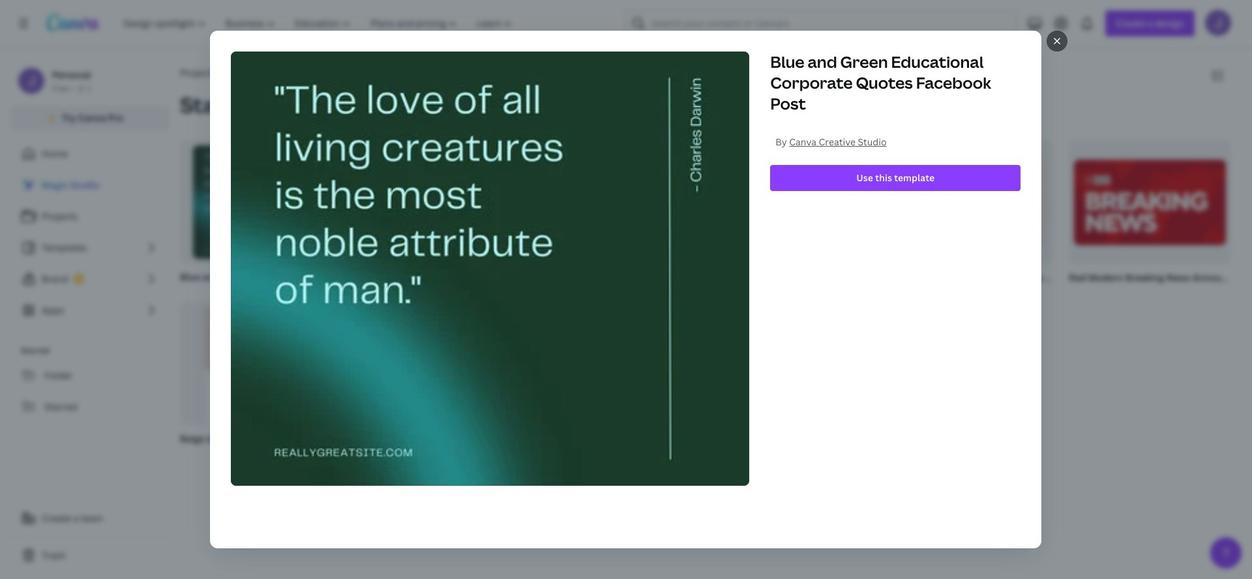 Task type: locate. For each thing, give the bounding box(es) containing it.
None search field
[[626, 10, 1017, 37]]

list
[[10, 172, 170, 324]]

group
[[177, 140, 342, 286], [355, 140, 520, 293], [533, 140, 698, 306], [711, 140, 876, 286], [889, 140, 1054, 286], [1067, 140, 1231, 286], [177, 302, 342, 553]]

top level navigation element
[[115, 10, 524, 37]]



Task type: vqa. For each thing, say whether or not it's contained in the screenshot.
search field
yes



